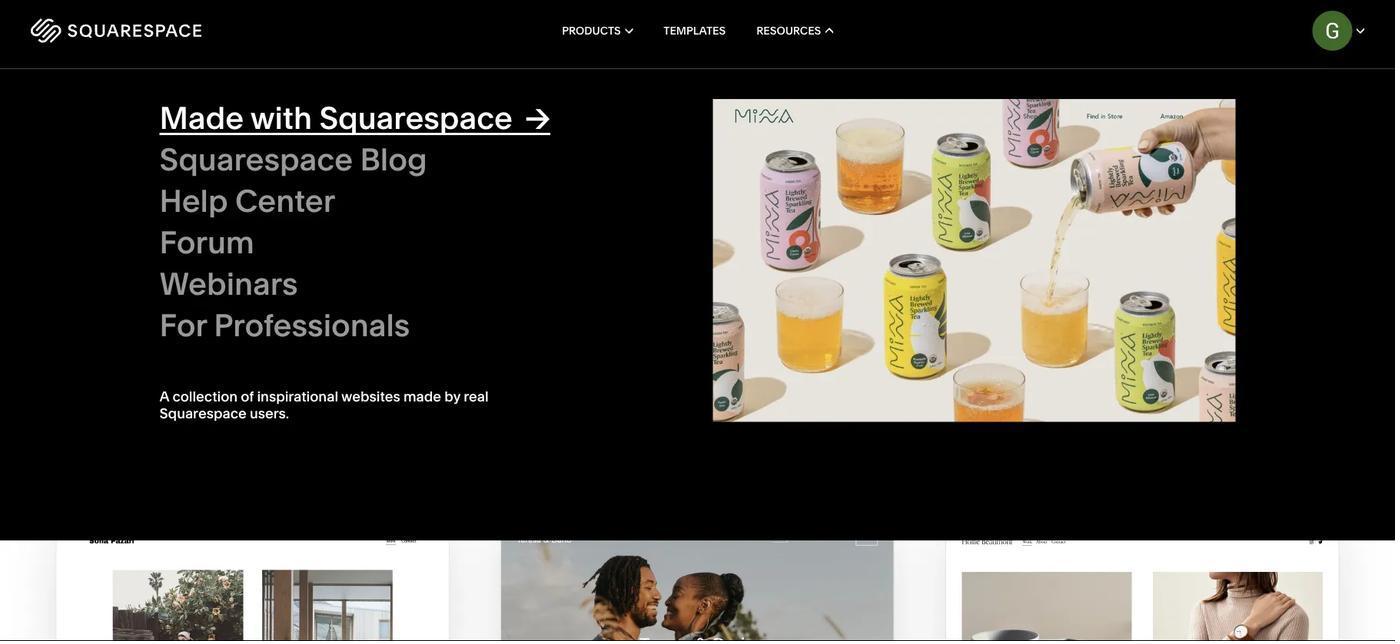 Task type: vqa. For each thing, say whether or not it's contained in the screenshot.
back to top 'image'
no



Task type: locate. For each thing, give the bounding box(es) containing it.
to
[[1136, 120, 1148, 135]]

food link
[[391, 306, 433, 319]]

home
[[715, 214, 746, 227]]

you left can
[[1044, 106, 1066, 121]]

a right "need"
[[1068, 91, 1075, 106]]

entertainment link
[[391, 329, 478, 342]]

fitness
[[715, 260, 751, 273]]

templates
[[1074, 120, 1133, 135]]

nature & animals
[[715, 237, 802, 250]]

get
[[1150, 120, 1170, 135]]

forum link
[[160, 223, 682, 265]]

1 vertical spatial squarespace
[[160, 140, 353, 178]]

you left "need"
[[1011, 91, 1032, 106]]

0 vertical spatial squarespace
[[319, 99, 513, 136]]

help
[[160, 182, 228, 219]]

dario element
[[501, 526, 894, 642]]

make any template yours with ease.
[[56, 83, 414, 169]]

1 horizontal spatial with
[[250, 99, 312, 136]]

1 horizontal spatial templates
[[664, 24, 726, 37]]

blog
[[360, 140, 427, 178]]

animals
[[761, 237, 802, 250]]

center
[[235, 182, 335, 219]]

art & design
[[229, 260, 292, 273]]

personal & cv
[[229, 329, 300, 342]]

with up "squarespace blog"
[[250, 99, 312, 136]]

art
[[229, 260, 244, 273]]

food
[[391, 306, 417, 319]]

all templates link
[[229, 237, 312, 250]]

make
[[56, 83, 157, 131]]

store,
[[1238, 91, 1271, 106]]

squarespace logo link
[[31, 18, 297, 43]]

→
[[525, 99, 550, 136]]

health & beauty
[[229, 306, 309, 319]]

0 horizontal spatial a
[[1068, 91, 1075, 106]]

products
[[562, 24, 621, 37]]

nature & animals link
[[715, 237, 818, 250]]

squarespace
[[319, 99, 513, 136], [160, 140, 353, 178]]

entertainment
[[391, 329, 462, 342]]

professionals
[[214, 306, 410, 344]]

design
[[256, 260, 292, 273]]

& right art
[[246, 260, 253, 273]]

pazari image
[[57, 526, 449, 642]]

squarespace up squarespace blog link
[[319, 99, 513, 136]]

templates
[[664, 24, 726, 37], [244, 237, 296, 250]]

webinars link
[[160, 265, 682, 307]]

& right the home
[[749, 214, 756, 227]]

1 horizontal spatial a
[[1289, 91, 1296, 106]]

webinars
[[160, 265, 298, 302]]

made with squarespace
[[160, 99, 513, 136]]

& left cv on the bottom left
[[275, 329, 282, 342]]

a right or
[[1289, 91, 1296, 106]]

1 vertical spatial templates
[[244, 237, 296, 250]]

&
[[749, 214, 756, 227], [752, 237, 759, 250], [246, 260, 253, 273], [264, 306, 271, 319], [275, 329, 282, 342]]

cv
[[285, 329, 300, 342]]

& right health
[[264, 306, 271, 319]]

squarespace logo image
[[31, 18, 201, 43]]

responsive
[[958, 120, 1022, 135]]

a
[[1068, 91, 1075, 106], [1289, 91, 1296, 106]]

customizable
[[1205, 106, 1284, 121]]

& right nature
[[752, 237, 759, 250]]

popular designs link
[[229, 214, 328, 227]]

0 horizontal spatial with
[[166, 122, 244, 169]]

can
[[1069, 106, 1090, 121]]

with
[[250, 99, 312, 136], [166, 122, 244, 169]]

need
[[1035, 91, 1065, 106]]

website,
[[1130, 91, 1179, 106]]

resources button
[[757, 0, 833, 61]]

online
[[1199, 91, 1235, 106]]

squarespace up topic
[[160, 140, 353, 178]]

1 a from the left
[[1068, 91, 1075, 106]]

made
[[160, 99, 244, 136]]

0 vertical spatial templates
[[664, 24, 726, 37]]

pazari element
[[57, 526, 449, 642]]

with up help
[[166, 122, 244, 169]]

0 horizontal spatial templates
[[244, 237, 296, 250]]

products button
[[562, 0, 633, 61]]

started.
[[1173, 120, 1217, 135]]

you
[[1011, 91, 1032, 106], [1044, 106, 1066, 121]]

nature
[[715, 237, 750, 250]]

health
[[229, 306, 262, 319]]



Task type: describe. For each thing, give the bounding box(es) containing it.
art & design link
[[229, 260, 307, 273]]

with inside make any template yours with ease.
[[166, 122, 244, 169]]

beaumont image
[[946, 526, 1339, 642]]

squarespace blog
[[160, 140, 427, 178]]

showcase image
[[713, 99, 1236, 426]]

help center link
[[160, 179, 682, 224]]

photography link
[[229, 283, 309, 296]]

for professionals link
[[160, 306, 682, 348]]

personal
[[229, 329, 273, 342]]

yours
[[56, 122, 158, 169]]

all
[[229, 237, 242, 250]]

& for decor
[[749, 214, 756, 227]]

templates link
[[664, 0, 726, 61]]

ease.
[[253, 122, 351, 169]]

whether you need a portfolio website, an online store, or a personal blog, you can use squarespace's customizable and responsive website templates to get started.
[[958, 91, 1309, 135]]

squarespace blog link
[[160, 140, 682, 182]]

squarespace's
[[1117, 106, 1203, 121]]

personal & cv link
[[229, 329, 315, 342]]

photography
[[229, 283, 294, 296]]

whether
[[958, 91, 1008, 106]]

blog,
[[1012, 106, 1042, 121]]

or
[[1274, 91, 1286, 106]]

resources
[[757, 24, 821, 37]]

home & decor link
[[715, 214, 805, 227]]

dario image
[[501, 526, 894, 642]]

beauty
[[274, 306, 309, 319]]

decor
[[759, 214, 790, 227]]

& for design
[[246, 260, 253, 273]]

popular designs
[[244, 214, 328, 227]]

use
[[1093, 106, 1114, 121]]

template
[[240, 83, 406, 131]]

an
[[1182, 91, 1197, 106]]

portfolio
[[1078, 91, 1128, 106]]

fitness link
[[715, 260, 767, 273]]

2 a from the left
[[1289, 91, 1296, 106]]

beaumont element
[[946, 526, 1339, 642]]

1 horizontal spatial you
[[1044, 106, 1066, 121]]

personal
[[958, 106, 1009, 121]]

topic
[[229, 187, 257, 198]]

circle image
[[705, 99, 1228, 422]]

all templates
[[229, 237, 296, 250]]

popular
[[244, 214, 284, 227]]

health & beauty link
[[229, 306, 324, 319]]

home & decor
[[715, 214, 790, 227]]

forum
[[160, 223, 254, 261]]

help center
[[160, 182, 335, 219]]

website
[[1025, 120, 1071, 135]]

and
[[1287, 106, 1309, 121]]

& for animals
[[752, 237, 759, 250]]

0 horizontal spatial you
[[1011, 91, 1032, 106]]

any
[[166, 83, 231, 131]]

forum webinars for professionals
[[160, 223, 410, 344]]

& for cv
[[275, 329, 282, 342]]

& for beauty
[[264, 306, 271, 319]]

designs
[[286, 214, 328, 227]]

for
[[160, 306, 207, 344]]



